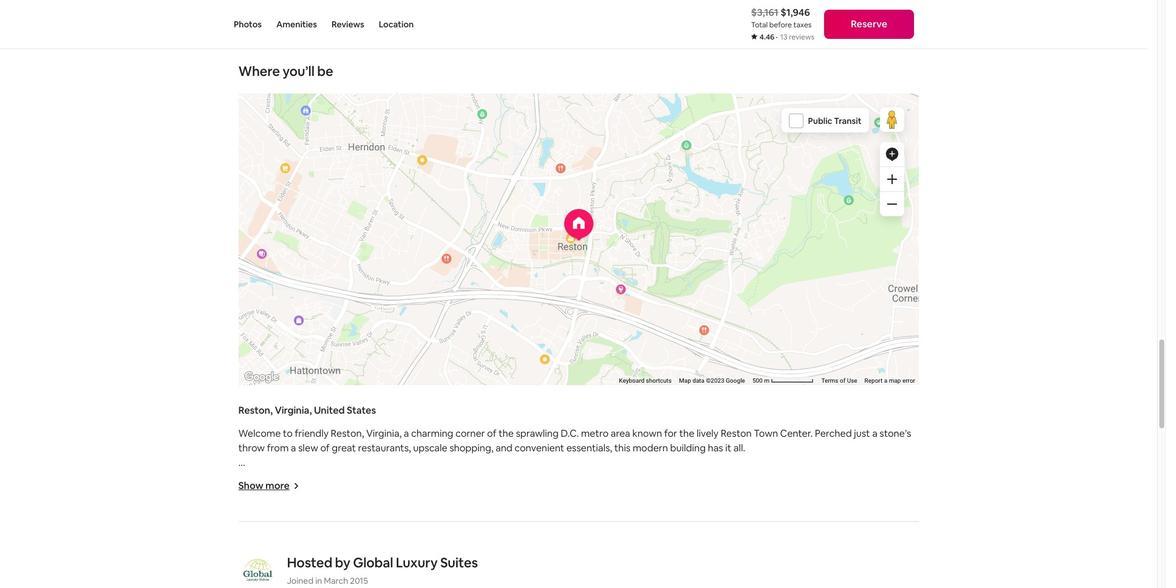 Task type: describe. For each thing, give the bounding box(es) containing it.
the
[[704, 529, 721, 542]]

whip
[[592, 529, 614, 542]]

2 horizontal spatial to
[[567, 471, 576, 483]]

cards,
[[339, 529, 365, 542]]

of right "corner"
[[487, 427, 497, 440]]

stunning
[[468, 529, 506, 542]]

keyboard shortcuts button
[[619, 377, 672, 385]]

kitchen
[[538, 529, 571, 542]]

an
[[801, 514, 812, 527]]

amenities button
[[276, 0, 317, 49]]

great
[[332, 442, 356, 454]]

data
[[692, 377, 704, 384]]

is
[[303, 529, 309, 542]]

center.
[[780, 427, 813, 440]]

the inside greet the beautiful d.c. day from your quiet, private bedroom. in addition to a plush mattress, you'll find high-end wood furnishings, quartz countertops, plenty of natural light, and ample closet space to really make you feel at home. unpack and stay a while!
[[267, 471, 282, 483]]

microwave,
[[457, 544, 508, 556]]

unpack
[[587, 485, 621, 498]]

has
[[708, 442, 723, 454]]

metro
[[581, 427, 609, 440]]

essential
[[861, 544, 900, 556]]

at inside the whether your days are filled with meetings, family visits, or tours of d.c.'s most popular attractions, you'll undoubtedly work up an appetite. if a casual night at home is in the cards, take advantage of the stunning chef's kitchen and whip up a delicious meal. the premium stainless steel appliances include a full-size fridge and freezer, electric stove, oven, microwave, and dishwasher. as for the drawers and cabinets, they're fully stocked with the essential c
[[264, 529, 273, 542]]

greet the beautiful d.c. day from your quiet, private bedroom. in addition to a plush mattress, you'll find high-end wood furnishings, quartz countertops, plenty of natural light, and ample closet space to really make you feel at home. unpack and stay a while!
[[238, 471, 914, 498]]

stone's
[[880, 427, 912, 440]]

the down family
[[450, 529, 466, 542]]

of inside greet the beautiful d.c. day from your quiet, private bedroom. in addition to a plush mattress, you'll find high-end wood furnishings, quartz countertops, plenty of natural light, and ample closet space to really make you feel at home. unpack and stay a while!
[[268, 485, 278, 498]]

building
[[670, 442, 706, 454]]

a right stay
[[663, 485, 668, 498]]

stainless
[[766, 529, 804, 542]]

and down mattress, at the right of the page
[[623, 485, 640, 498]]

virginia, inside welcome to friendly reston, virginia, a charming corner of the sprawling d.c. metro area known for the lively reston town center. perched just a stone's throw from a slew of great restaurants, upscale shopping, and convenient essentials, this modern building has it all.
[[366, 427, 402, 440]]

zoom out image
[[887, 199, 897, 209]]

electric
[[366, 544, 400, 556]]

4.46
[[760, 32, 775, 42]]

welcome
[[238, 427, 281, 440]]

you'll for visits,
[[679, 514, 702, 527]]

and down chef's
[[510, 544, 527, 556]]

beautiful
[[284, 471, 324, 483]]

include
[[879, 529, 912, 542]]

500
[[752, 377, 763, 384]]

4.46 · 13 reviews
[[760, 32, 815, 42]]

a right the if
[[865, 514, 870, 527]]

$1,946
[[781, 6, 810, 19]]

filled
[[341, 514, 363, 527]]

this
[[614, 442, 631, 454]]

night
[[238, 529, 262, 542]]

amenities
[[276, 19, 317, 30]]

luxury
[[396, 554, 438, 571]]

a left charming
[[404, 427, 409, 440]]

by
[[335, 554, 350, 571]]

friendly
[[295, 427, 329, 440]]

your inside greet the beautiful d.c. day from your quiet, private bedroom. in addition to a plush mattress, you'll find high-end wood furnishings, quartz countertops, plenty of natural light, and ample closet space to really make you feel at home. unpack and stay a while!
[[388, 471, 408, 483]]

meetings,
[[387, 514, 431, 527]]

in inside the whether your days are filled with meetings, family visits, or tours of d.c.'s most popular attractions, you'll undoubtedly work up an appetite. if a casual night at home is in the cards, take advantage of the stunning chef's kitchen and whip up a delicious meal. the premium stainless steel appliances include a full-size fridge and freezer, electric stove, oven, microwave, and dishwasher. as for the drawers and cabinets, they're fully stocked with the essential c
[[311, 529, 319, 542]]

at inside greet the beautiful d.c. day from your quiet, private bedroom. in addition to a plush mattress, you'll find high-end wood furnishings, quartz countertops, plenty of natural light, and ample closet space to really make you feel at home. unpack and stay a while!
[[546, 485, 555, 498]]

·
[[776, 32, 778, 42]]

stay
[[642, 485, 661, 498]]

reserve
[[851, 18, 888, 30]]

photos
[[234, 19, 262, 30]]

private
[[438, 471, 469, 483]]

to inside welcome to friendly reston, virginia, a charming corner of the sprawling d.c. metro area known for the lively reston town center. perched just a stone's throw from a slew of great restaurants, upscale shopping, and convenient essentials, this modern building has it all.
[[283, 427, 293, 440]]

0 vertical spatial with
[[365, 514, 385, 527]]

1 horizontal spatial to
[[444, 485, 454, 498]]

the down whip
[[611, 544, 626, 556]]

addition
[[528, 471, 565, 483]]

where you'll be
[[238, 62, 333, 79]]

of left use
[[840, 377, 845, 384]]

the up the building
[[679, 427, 695, 440]]

in inside hosted by global luxury suites joined in march 2015
[[315, 575, 322, 586]]

from inside welcome to friendly reston, virginia, a charming corner of the sprawling d.c. metro area known for the lively reston town center. perched just a stone's throw from a slew of great restaurants, upscale shopping, and convenient essentials, this modern building has it all.
[[267, 442, 289, 454]]

m
[[764, 377, 769, 384]]

family
[[433, 514, 460, 527]]

500 m button
[[749, 377, 818, 385]]

closet
[[386, 485, 413, 498]]

attractions,
[[625, 514, 677, 527]]

home.
[[557, 485, 585, 498]]

more
[[266, 479, 290, 492]]

convenient
[[515, 442, 564, 454]]

reserve button
[[824, 10, 914, 39]]

natural
[[280, 485, 311, 498]]

appetite.
[[814, 514, 855, 527]]

popular
[[589, 514, 623, 527]]

fully
[[764, 544, 782, 556]]

and down meal.
[[667, 544, 684, 556]]

known
[[632, 427, 662, 440]]

0 vertical spatial virginia,
[[275, 404, 312, 417]]

keyboard shortcuts
[[619, 377, 672, 384]]

google map
showing 15 points of interest. region
[[200, 84, 977, 395]]

quartz
[[823, 471, 854, 483]]

$3,161 $1,946 total before taxes
[[751, 6, 812, 30]]

0 horizontal spatial up
[[616, 529, 627, 542]]

tours
[[501, 514, 524, 527]]

and down day
[[337, 485, 354, 498]]

work
[[763, 514, 785, 527]]

a left map
[[884, 377, 887, 384]]

$3,161
[[751, 6, 779, 19]]

wood
[[743, 471, 768, 483]]

public transit
[[808, 115, 862, 126]]

show
[[238, 479, 263, 492]]

hosted by global luxury suites joined in march 2015
[[287, 554, 478, 586]]

a right 'just' at the right
[[872, 427, 878, 440]]

chef's
[[509, 529, 536, 542]]

google
[[726, 377, 745, 384]]



Task type: locate. For each thing, give the bounding box(es) containing it.
1 horizontal spatial reston,
[[331, 427, 364, 440]]

shopping,
[[450, 442, 494, 454]]

1 vertical spatial for
[[596, 544, 609, 556]]

suites
[[440, 554, 478, 571]]

0 horizontal spatial your
[[280, 514, 300, 527]]

reston
[[721, 427, 752, 440]]

1 vertical spatial from
[[364, 471, 386, 483]]

up
[[787, 514, 799, 527], [616, 529, 627, 542]]

a left full-
[[238, 544, 244, 556]]

your up closet
[[388, 471, 408, 483]]

full-
[[246, 544, 263, 556]]

2 vertical spatial you'll
[[679, 514, 702, 527]]

size
[[263, 544, 280, 556]]

up right whip
[[616, 529, 627, 542]]

as
[[583, 544, 594, 556]]

premium
[[723, 529, 763, 542]]

really
[[456, 485, 480, 498]]

upscale
[[413, 442, 448, 454]]

of right "plenty"
[[268, 485, 278, 498]]

days
[[302, 514, 323, 527]]

for inside the whether your days are filled with meetings, family visits, or tours of d.c.'s most popular attractions, you'll undoubtedly work up an appetite. if a casual night at home is in the cards, take advantage of the stunning chef's kitchen and whip up a delicious meal. the premium stainless steel appliances include a full-size fridge and freezer, electric stove, oven, microwave, and dishwasher. as for the drawers and cabinets, they're fully stocked with the essential c
[[596, 544, 609, 556]]

error
[[902, 377, 915, 384]]

and up bedroom.
[[496, 442, 513, 454]]

1 horizontal spatial for
[[664, 427, 677, 440]]

reston, up the great
[[331, 427, 364, 440]]

google image
[[241, 369, 282, 385]]

0 vertical spatial up
[[787, 514, 799, 527]]

zoom in image
[[887, 174, 897, 184]]

it
[[725, 442, 732, 454]]

1 vertical spatial d.c.
[[326, 471, 344, 483]]

0 horizontal spatial with
[[365, 514, 385, 527]]

d.c. up essentials,
[[561, 427, 579, 440]]

up left an
[[787, 514, 799, 527]]

plenty
[[238, 485, 266, 498]]

with down steel
[[822, 544, 842, 556]]

1 horizontal spatial d.c.
[[561, 427, 579, 440]]

1 horizontal spatial at
[[546, 485, 555, 498]]

1 horizontal spatial from
[[364, 471, 386, 483]]

d.c. inside welcome to friendly reston, virginia, a charming corner of the sprawling d.c. metro area known for the lively reston town center. perched just a stone's throw from a slew of great restaurants, upscale shopping, and convenient essentials, this modern building has it all.
[[561, 427, 579, 440]]

public
[[808, 115, 832, 126]]

0 horizontal spatial for
[[596, 544, 609, 556]]

0 vertical spatial your
[[388, 471, 408, 483]]

light,
[[313, 485, 335, 498]]

0 vertical spatial you'll
[[283, 62, 314, 79]]

the down are
[[321, 529, 336, 542]]

0 vertical spatial for
[[664, 427, 677, 440]]

just
[[854, 427, 870, 440]]

in left march
[[315, 575, 322, 586]]

visits,
[[462, 514, 487, 527]]

reviews button
[[332, 0, 364, 49]]

of right slew
[[320, 442, 330, 454]]

feel
[[527, 485, 544, 498]]

virginia, up friendly
[[275, 404, 312, 417]]

and inside welcome to friendly reston, virginia, a charming corner of the sprawling d.c. metro area known for the lively reston town center. perched just a stone's throw from a slew of great restaurants, upscale shopping, and convenient essentials, this modern building has it all.
[[496, 442, 513, 454]]

casual
[[872, 514, 900, 527]]

and
[[496, 442, 513, 454], [337, 485, 354, 498], [623, 485, 640, 498], [573, 529, 590, 542], [311, 544, 328, 556], [510, 544, 527, 556], [667, 544, 684, 556]]

whether
[[238, 514, 278, 527]]

location
[[379, 19, 414, 30]]

a left slew
[[291, 442, 296, 454]]

0 horizontal spatial d.c.
[[326, 471, 344, 483]]

reston, up welcome at the left of page
[[238, 404, 273, 417]]

0 vertical spatial to
[[283, 427, 293, 440]]

find
[[681, 471, 698, 483]]

you
[[508, 485, 525, 498]]

virginia,
[[275, 404, 312, 417], [366, 427, 402, 440]]

hosted
[[287, 554, 332, 571]]

0 vertical spatial in
[[311, 529, 319, 542]]

from down welcome at the left of page
[[267, 442, 289, 454]]

stocked
[[784, 544, 820, 556]]

terms of use
[[821, 377, 857, 384]]

total
[[751, 20, 768, 30]]

meal.
[[678, 529, 702, 542]]

cabinets,
[[686, 544, 726, 556]]

your inside the whether your days are filled with meetings, family visits, or tours of d.c.'s most popular attractions, you'll undoubtedly work up an appetite. if a casual night at home is in the cards, take advantage of the stunning chef's kitchen and whip up a delicious meal. the premium stainless steel appliances include a full-size fridge and freezer, electric stove, oven, microwave, and dishwasher. as for the drawers and cabinets, they're fully stocked with the essential c
[[280, 514, 300, 527]]

of up oven,
[[439, 529, 448, 542]]

location button
[[379, 0, 414, 49]]

the right greet at the left of the page
[[267, 471, 282, 483]]

to left friendly
[[283, 427, 293, 440]]

states
[[347, 404, 376, 417]]

are
[[325, 514, 339, 527]]

area
[[611, 427, 630, 440]]

united
[[314, 404, 345, 417]]

add a place to the map image
[[885, 147, 899, 161]]

learn more about the host, global luxury suites. image
[[238, 551, 277, 588], [238, 551, 277, 588]]

the left sprawling in the left bottom of the page
[[499, 427, 514, 440]]

0 horizontal spatial at
[[264, 529, 273, 542]]

1 vertical spatial with
[[822, 544, 842, 556]]

the
[[499, 427, 514, 440], [679, 427, 695, 440], [267, 471, 282, 483], [321, 529, 336, 542], [450, 529, 466, 542], [611, 544, 626, 556], [844, 544, 859, 556]]

show more button
[[238, 479, 299, 492]]

slew
[[298, 442, 318, 454]]

a left the plush
[[579, 471, 584, 483]]

from inside greet the beautiful d.c. day from your quiet, private bedroom. in addition to a plush mattress, you'll find high-end wood furnishings, quartz countertops, plenty of natural light, and ample closet space to really make you feel at home. unpack and stay a while!
[[364, 471, 386, 483]]

terms
[[821, 377, 838, 384]]

d.c. inside greet the beautiful d.c. day from your quiet, private bedroom. in addition to a plush mattress, you'll find high-end wood furnishings, quartz countertops, plenty of natural light, and ample closet space to really make you feel at home. unpack and stay a while!
[[326, 471, 344, 483]]

1 vertical spatial you'll
[[656, 471, 679, 483]]

whether your days are filled with meetings, family visits, or tours of d.c.'s most popular attractions, you'll undoubtedly work up an appetite. if a casual night at home is in the cards, take advantage of the stunning chef's kitchen and whip up a delicious meal. the premium stainless steel appliances include a full-size fridge and freezer, electric stove, oven, microwave, and dishwasher. as for the drawers and cabinets, they're fully stocked with the essential c
[[238, 514, 912, 556]]

with up take
[[365, 514, 385, 527]]

high-
[[700, 471, 723, 483]]

and right fridge
[[311, 544, 328, 556]]

in right the is
[[311, 529, 319, 542]]

0 vertical spatial d.c.
[[561, 427, 579, 440]]

from up the ample
[[364, 471, 386, 483]]

reviews
[[789, 32, 815, 42]]

you'll up meal.
[[679, 514, 702, 527]]

1 vertical spatial at
[[264, 529, 273, 542]]

appliances
[[830, 529, 877, 542]]

to up home.
[[567, 471, 576, 483]]

you'll up while! on the right
[[656, 471, 679, 483]]

for right as
[[596, 544, 609, 556]]

of
[[840, 377, 845, 384], [487, 427, 497, 440], [320, 442, 330, 454], [268, 485, 278, 498], [526, 514, 536, 527], [439, 529, 448, 542]]

0 vertical spatial at
[[546, 485, 555, 498]]

0 vertical spatial reston,
[[238, 404, 273, 417]]

0 horizontal spatial to
[[283, 427, 293, 440]]

1 horizontal spatial your
[[388, 471, 408, 483]]

1 vertical spatial your
[[280, 514, 300, 527]]

for up the building
[[664, 427, 677, 440]]

2 vertical spatial to
[[444, 485, 454, 498]]

your stay location, map pin image
[[564, 209, 593, 240]]

drag pegman onto the map to open street view image
[[880, 107, 904, 132]]

lively
[[697, 427, 719, 440]]

for inside welcome to friendly reston, virginia, a charming corner of the sprawling d.c. metro area known for the lively reston town center. perched just a stone's throw from a slew of great restaurants, upscale shopping, and convenient essentials, this modern building has it all.
[[664, 427, 677, 440]]

be
[[317, 62, 333, 79]]

1 horizontal spatial up
[[787, 514, 799, 527]]

at up size
[[264, 529, 273, 542]]

perched
[[815, 427, 852, 440]]

1 horizontal spatial virginia,
[[366, 427, 402, 440]]

1 vertical spatial up
[[616, 529, 627, 542]]

a up drawers
[[629, 529, 635, 542]]

modern
[[633, 442, 668, 454]]

1 vertical spatial virginia,
[[366, 427, 402, 440]]

0 vertical spatial from
[[267, 442, 289, 454]]

restaurants,
[[358, 442, 411, 454]]

1 vertical spatial in
[[315, 575, 322, 586]]

show more
[[238, 479, 290, 492]]

you'll inside the whether your days are filled with meetings, family visits, or tours of d.c.'s most popular attractions, you'll undoubtedly work up an appetite. if a casual night at home is in the cards, take advantage of the stunning chef's kitchen and whip up a delicious meal. the premium stainless steel appliances include a full-size fridge and freezer, electric stove, oven, microwave, and dishwasher. as for the drawers and cabinets, they're fully stocked with the essential c
[[679, 514, 702, 527]]

d.c. up the "light,"
[[326, 471, 344, 483]]

you'll for private
[[656, 471, 679, 483]]

reston,
[[238, 404, 273, 417], [331, 427, 364, 440]]

your up home
[[280, 514, 300, 527]]

use
[[847, 377, 857, 384]]

of up chef's
[[526, 514, 536, 527]]

and down most at the bottom of the page
[[573, 529, 590, 542]]

delicious
[[637, 529, 676, 542]]

before
[[770, 20, 792, 30]]

make
[[482, 485, 506, 498]]

map
[[889, 377, 901, 384]]

0 horizontal spatial from
[[267, 442, 289, 454]]

at right feel
[[546, 485, 555, 498]]

photos button
[[234, 0, 262, 49]]

to down private at bottom
[[444, 485, 454, 498]]

furnishings,
[[770, 471, 821, 483]]

you'll left be
[[283, 62, 314, 79]]

if
[[857, 514, 863, 527]]

while!
[[670, 485, 696, 498]]

virginia, up restaurants,
[[366, 427, 402, 440]]

take
[[367, 529, 387, 542]]

oven,
[[431, 544, 455, 556]]

report a map error link
[[864, 377, 915, 384]]

c
[[902, 544, 908, 556]]

1 vertical spatial to
[[567, 471, 576, 483]]

1 horizontal spatial with
[[822, 544, 842, 556]]

you'll inside greet the beautiful d.c. day from your quiet, private bedroom. in addition to a plush mattress, you'll find high-end wood furnishings, quartz countertops, plenty of natural light, and ample closet space to really make you feel at home. unpack and stay a while!
[[656, 471, 679, 483]]

0 horizontal spatial reston,
[[238, 404, 273, 417]]

1 vertical spatial reston,
[[331, 427, 364, 440]]

corner
[[456, 427, 485, 440]]

town
[[754, 427, 778, 440]]

the down appliances
[[844, 544, 859, 556]]

d.c.
[[561, 427, 579, 440], [326, 471, 344, 483]]

2015
[[350, 575, 368, 586]]

essentials,
[[567, 442, 612, 454]]

0 horizontal spatial virginia,
[[275, 404, 312, 417]]

reston, inside welcome to friendly reston, virginia, a charming corner of the sprawling d.c. metro area known for the lively reston town center. perched just a stone's throw from a slew of great restaurants, upscale shopping, and convenient essentials, this modern building has it all.
[[331, 427, 364, 440]]



Task type: vqa. For each thing, say whether or not it's contained in the screenshot.
Learn more about the host, Global Luxury Suites. image
yes



